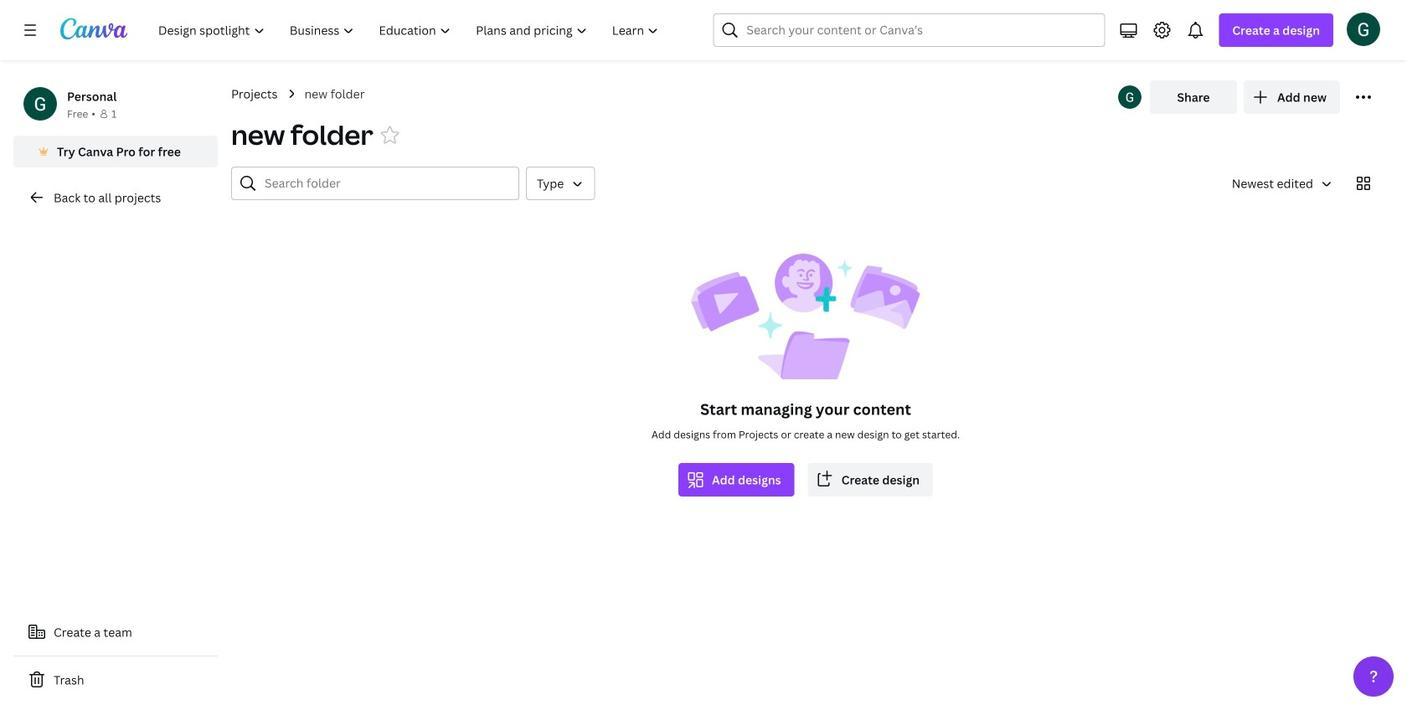 Task type: locate. For each thing, give the bounding box(es) containing it.
None search field
[[713, 13, 1105, 47]]

Type button
[[526, 167, 595, 200]]

greg robinson image
[[1347, 12, 1380, 46]]

Sort by button
[[1218, 167, 1340, 200]]

Search folder search field
[[265, 168, 508, 199]]



Task type: describe. For each thing, give the bounding box(es) containing it.
top level navigation element
[[147, 13, 673, 47]]

Search search field
[[747, 14, 1071, 46]]



Task type: vqa. For each thing, say whether or not it's contained in the screenshot.
Home link
no



